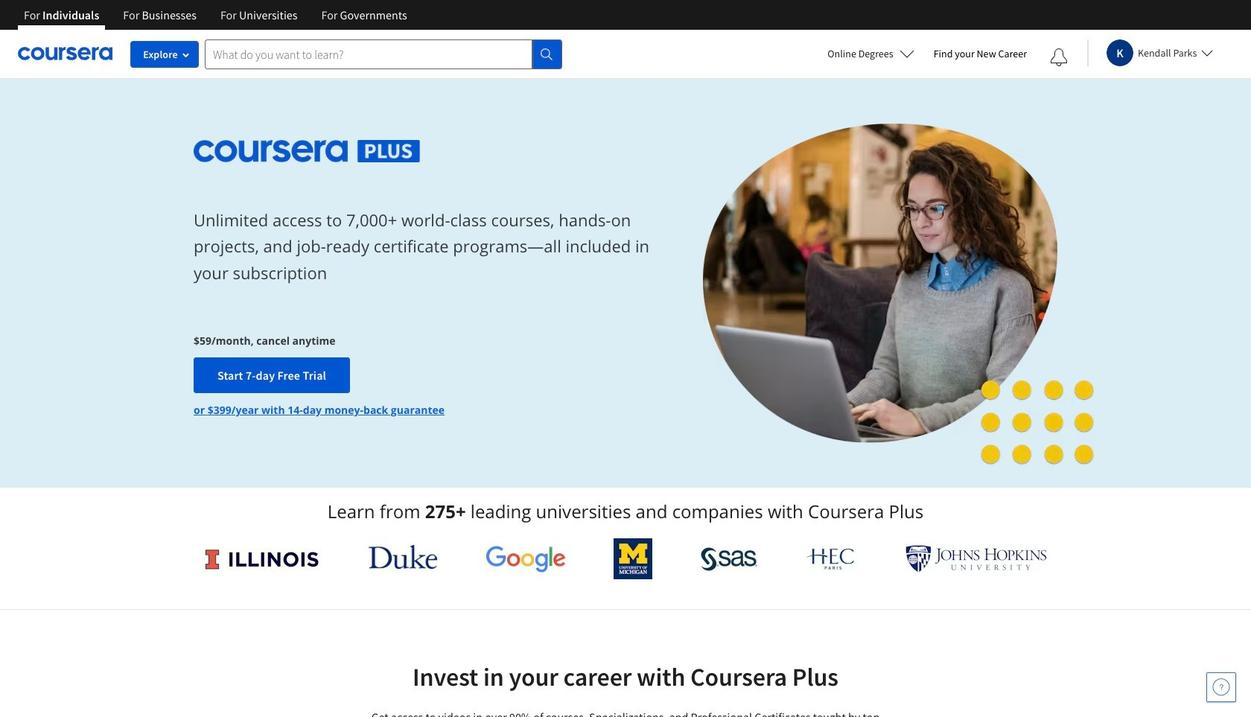 Task type: locate. For each thing, give the bounding box(es) containing it.
help center image
[[1213, 679, 1231, 697]]

university of michigan image
[[614, 539, 653, 580]]

What do you want to learn? text field
[[205, 39, 533, 69]]

None search field
[[205, 39, 562, 69]]

hec paris image
[[806, 544, 858, 574]]

sas image
[[701, 547, 758, 571]]



Task type: vqa. For each thing, say whether or not it's contained in the screenshot.
the "your"
no



Task type: describe. For each thing, give the bounding box(es) containing it.
coursera image
[[18, 42, 112, 66]]

coursera plus image
[[194, 140, 420, 162]]

duke university image
[[368, 545, 437, 569]]

google image
[[485, 545, 566, 573]]

university of illinois at urbana-champaign image
[[204, 547, 320, 571]]

banner navigation
[[12, 0, 419, 30]]

johns hopkins university image
[[906, 545, 1047, 573]]



